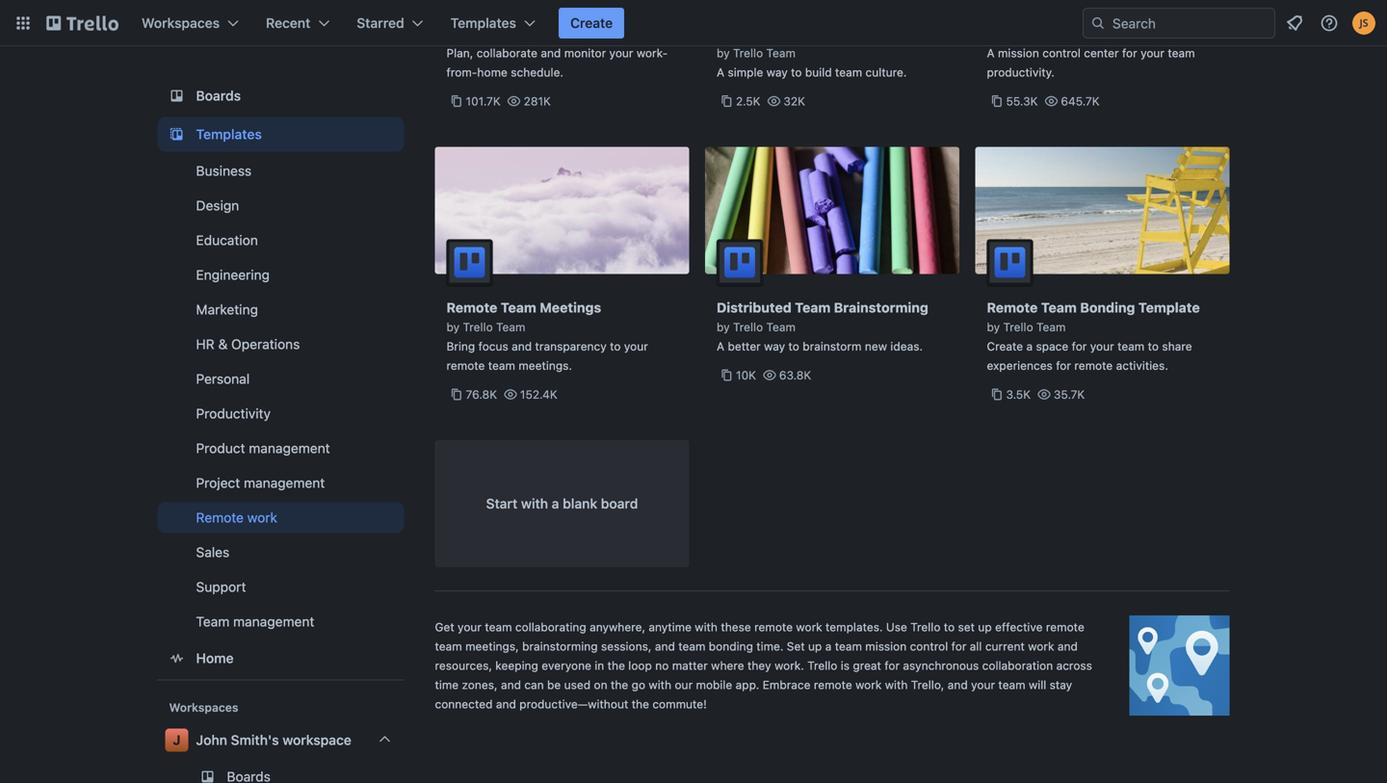 Task type: describe. For each thing, give the bounding box(es) containing it.
education
[[196, 232, 258, 248]]

remote inside remote team meetings by trello team bring focus and transparency to your remote team meetings.
[[447, 359, 485, 372]]

sessions,
[[601, 640, 652, 653]]

for right great
[[885, 659, 900, 673]]

sales link
[[158, 537, 404, 568]]

trello team image for distributed team brainstorming
[[717, 239, 763, 286]]

collaborating
[[515, 621, 587, 634]]

your down all
[[971, 678, 995, 692]]

hr
[[196, 336, 215, 352]]

keeping
[[496, 659, 538, 673]]

76.8k
[[466, 388, 497, 401]]

remote for remote team bonding template
[[987, 300, 1038, 316]]

brainstorming
[[834, 300, 929, 316]]

trello,
[[911, 678, 945, 692]]

with down no at left
[[649, 678, 672, 692]]

board
[[601, 496, 638, 512]]

in
[[595, 659, 604, 673]]

with left trello,
[[885, 678, 908, 692]]

monitor
[[564, 46, 606, 60]]

team inside by trello team a simple way to build team culture.
[[767, 46, 796, 60]]

a inside get your team collaborating anywhere, anytime with these remote work templates. use trello to set up effective remote team meetings, brainstorming sessions, and team bonding time. set up a team mission control for all current work and resources, keeping everyone in the loop no matter where they work. trello is great for asynchronous collaboration across time zones, and can be used on the go with our mobile app. embrace remote work with trello, and your team will stay connected and productive—without the commute!
[[825, 640, 832, 653]]

template board image
[[165, 123, 188, 146]]

remote work
[[196, 510, 277, 525]]

engineering link
[[158, 259, 404, 290]]

control inside a mission control center for your team productivity.
[[1043, 46, 1081, 60]]

trello inside distributed team brainstorming by trello team a better way to brainstorm new ideas.
[[733, 320, 763, 334]]

152.4k
[[520, 388, 558, 401]]

brainstorming
[[522, 640, 598, 653]]

bonding
[[1080, 300, 1135, 316]]

asynchronous
[[903, 659, 979, 673]]

blank
[[563, 496, 598, 512]]

connected
[[435, 698, 493, 711]]

product
[[196, 440, 245, 456]]

workspaces inside popup button
[[142, 15, 220, 31]]

remote up 'time.'
[[755, 621, 793, 634]]

trello inside remote team bonding template by trello team create a space for your team to share experiences for remote activities.
[[1004, 320, 1034, 334]]

marketing
[[196, 301, 258, 317]]

commute!
[[653, 698, 707, 711]]

brainstorm
[[803, 340, 862, 353]]

home
[[196, 650, 234, 666]]

2 vertical spatial the
[[632, 698, 649, 711]]

john
[[196, 732, 227, 748]]

project
[[196, 475, 240, 491]]

2.5k
[[736, 94, 761, 108]]

anytime
[[649, 621, 692, 634]]

loop
[[629, 659, 652, 673]]

to inside remote team meetings by trello team bring focus and transparency to your remote team meetings.
[[610, 340, 621, 353]]

design link
[[158, 190, 404, 221]]

j
[[173, 732, 181, 748]]

team management
[[196, 614, 314, 629]]

work inside "link"
[[247, 510, 277, 525]]

project management link
[[158, 468, 404, 498]]

3.5k
[[1006, 388, 1031, 401]]

and inside plan, collaborate and monitor your work- from-home schedule.
[[541, 46, 561, 60]]

where
[[711, 659, 744, 673]]

to inside remote team bonding template by trello team create a space for your team to share experiences for remote activities.
[[1148, 340, 1159, 353]]

templates inside templates dropdown button
[[451, 15, 516, 31]]

trello team image for remote team bonding template
[[987, 239, 1033, 286]]

can
[[524, 678, 544, 692]]

transparency
[[535, 340, 607, 353]]

to inside get your team collaborating anywhere, anytime with these remote work templates. use trello to set up effective remote team meetings, brainstorming sessions, and team bonding time. set up a team mission control for all current work and resources, keeping everyone in the loop no matter where they work. trello is great for asynchronous collaboration across time zones, and can be used on the go with our mobile app. embrace remote work with trello, and your team will stay connected and productive—without the commute!
[[944, 621, 955, 634]]

trello left is at the right bottom of page
[[808, 659, 838, 673]]

support link
[[158, 572, 404, 602]]

starred
[[357, 15, 404, 31]]

by inside distributed team brainstorming by trello team a better way to brainstorm new ideas.
[[717, 320, 730, 334]]

remote down is at the right bottom of page
[[814, 678, 852, 692]]

0 vertical spatial up
[[978, 621, 992, 634]]

engineering
[[196, 267, 270, 283]]

personal link
[[158, 364, 404, 394]]

remote for remote team meetings
[[447, 300, 498, 316]]

a inside remote team bonding template by trello team create a space for your team to share experiences for remote activities.
[[1027, 340, 1033, 353]]

design
[[196, 197, 239, 213]]

bonding
[[709, 640, 753, 653]]

meetings
[[540, 300, 601, 316]]

your right get on the bottom
[[458, 621, 482, 634]]

1 vertical spatial the
[[611, 678, 628, 692]]

remote work link
[[158, 502, 404, 533]]

way inside by trello team a simple way to build team culture.
[[767, 66, 788, 79]]

used
[[564, 678, 591, 692]]

with inside button
[[521, 496, 548, 512]]

remote inside "link"
[[196, 510, 244, 525]]

by inside remote team bonding template by trello team create a space for your team to share experiences for remote activities.
[[987, 320, 1000, 334]]

&
[[218, 336, 228, 352]]

boards
[[196, 87, 241, 103]]

home link
[[158, 641, 404, 676]]

templates.
[[826, 621, 883, 634]]

get your team collaborating anywhere, anytime with these remote work templates. use trello to set up effective remote team meetings, brainstorming sessions, and team bonding time. set up a team mission control for all current work and resources, keeping everyone in the loop no matter where they work. trello is great for asynchronous collaboration across time zones, and can be used on the go with our mobile app. embrace remote work with trello, and your team will stay connected and productive—without the commute!
[[435, 621, 1092, 711]]

start
[[486, 496, 518, 512]]

recent button
[[254, 8, 341, 39]]

work down great
[[856, 678, 882, 692]]

templates button
[[439, 8, 547, 39]]

by inside by trello team a simple way to build team culture.
[[717, 46, 730, 60]]

team inside a mission control center for your team productivity.
[[1168, 46, 1195, 60]]

time.
[[757, 640, 784, 653]]

to inside distributed team brainstorming by trello team a better way to brainstorm new ideas.
[[789, 340, 800, 353]]

management for team management
[[233, 614, 314, 629]]

collaborate
[[477, 46, 538, 60]]

john smith (johnsmith38824343) image
[[1353, 12, 1376, 35]]

current
[[986, 640, 1025, 653]]

remote inside remote team bonding template by trello team create a space for your team to share experiences for remote activities.
[[1075, 359, 1113, 372]]

to inside by trello team a simple way to build team culture.
[[791, 66, 802, 79]]

workspace
[[283, 732, 352, 748]]

john smith's workspace
[[196, 732, 352, 748]]

plan, collaborate and monitor your work- from-home schedule.
[[447, 46, 668, 79]]

team up "matter"
[[679, 640, 706, 653]]

by inside remote team meetings by trello team bring focus and transparency to your remote team meetings.
[[447, 320, 460, 334]]

mobile
[[696, 678, 733, 692]]

team inside remote team bonding template by trello team create a space for your team to share experiences for remote activities.
[[1118, 340, 1145, 353]]

home
[[477, 66, 508, 79]]

55.3k
[[1006, 94, 1038, 108]]

space
[[1036, 340, 1069, 353]]

for down space
[[1056, 359, 1071, 372]]

distributed team brainstorming by trello team a better way to brainstorm new ideas.
[[717, 300, 929, 353]]

templates inside templates link
[[196, 126, 262, 142]]

your inside a mission control center for your team productivity.
[[1141, 46, 1165, 60]]

63.8k
[[779, 369, 812, 382]]

team inside "team management" link
[[196, 614, 230, 629]]

meetings,
[[465, 640, 519, 653]]

and inside remote team meetings by trello team bring focus and transparency to your remote team meetings.
[[512, 340, 532, 353]]

workspaces button
[[130, 8, 251, 39]]

for inside a mission control center for your team productivity.
[[1122, 46, 1138, 60]]

activities.
[[1116, 359, 1169, 372]]

collaboration
[[982, 659, 1053, 673]]

team up meetings, at bottom
[[485, 621, 512, 634]]

a mission control center for your team productivity.
[[987, 46, 1195, 79]]

work-
[[637, 46, 668, 60]]

great
[[853, 659, 882, 673]]

primary element
[[0, 0, 1387, 46]]

support
[[196, 579, 246, 595]]



Task type: vqa. For each thing, say whether or not it's contained in the screenshot.
the middle management
yes



Task type: locate. For each thing, give the bounding box(es) containing it.
work up set
[[796, 621, 823, 634]]

workspaces up 'board' icon on the left of the page
[[142, 15, 220, 31]]

personal
[[196, 371, 250, 387]]

mission inside get your team collaborating anywhere, anytime with these remote work templates. use trello to set up effective remote team meetings, brainstorming sessions, and team bonding time. set up a team mission control for all current work and resources, keeping everyone in the loop no matter where they work. trello is great for asynchronous collaboration across time zones, and can be used on the go with our mobile app. embrace remote work with trello, and your team will stay connected and productive—without the commute!
[[866, 640, 907, 653]]

create button
[[559, 8, 625, 39]]

template
[[1139, 300, 1200, 316]]

management down support link
[[233, 614, 314, 629]]

to left set
[[944, 621, 955, 634]]

marketing link
[[158, 294, 404, 325]]

embrace
[[763, 678, 811, 692]]

for right center
[[1122, 46, 1138, 60]]

0 vertical spatial templates
[[451, 15, 516, 31]]

create inside remote team bonding template by trello team create a space for your team to share experiences for remote activities.
[[987, 340, 1023, 353]]

to right the transparency
[[610, 340, 621, 353]]

business
[[196, 163, 252, 179]]

1 horizontal spatial templates
[[451, 15, 516, 31]]

templates
[[451, 15, 516, 31], [196, 126, 262, 142]]

a left blank in the bottom of the page
[[552, 496, 559, 512]]

1 vertical spatial create
[[987, 340, 1023, 353]]

your inside remote team bonding template by trello team create a space for your team to share experiences for remote activities.
[[1090, 340, 1114, 353]]

1 vertical spatial workspaces
[[169, 701, 238, 714]]

team down collaboration on the bottom right of page
[[999, 678, 1026, 692]]

bring
[[447, 340, 475, 353]]

work
[[247, 510, 277, 525], [796, 621, 823, 634], [1028, 640, 1055, 653], [856, 678, 882, 692]]

1 horizontal spatial a
[[825, 640, 832, 653]]

trello up focus
[[463, 320, 493, 334]]

1 vertical spatial up
[[808, 640, 822, 653]]

1 trello team image from the left
[[447, 239, 493, 286]]

2 vertical spatial a
[[825, 640, 832, 653]]

mission inside a mission control center for your team productivity.
[[998, 46, 1040, 60]]

center
[[1084, 46, 1119, 60]]

control up asynchronous
[[910, 640, 948, 653]]

team inside remote team meetings by trello team bring focus and transparency to your remote team meetings.
[[488, 359, 515, 372]]

to
[[791, 66, 802, 79], [610, 340, 621, 353], [789, 340, 800, 353], [1148, 340, 1159, 353], [944, 621, 955, 634]]

remote up space
[[987, 300, 1038, 316]]

a inside button
[[552, 496, 559, 512]]

your left 'work-' on the top of page
[[609, 46, 634, 60]]

control left center
[[1043, 46, 1081, 60]]

management for project management
[[244, 475, 325, 491]]

they
[[748, 659, 771, 673]]

trello right use
[[911, 621, 941, 634]]

productivity link
[[158, 398, 404, 429]]

remote inside remote team bonding template by trello team create a space for your team to share experiences for remote activities.
[[987, 300, 1038, 316]]

with left these
[[695, 621, 718, 634]]

mission up productivity.
[[998, 46, 1040, 60]]

mission
[[998, 46, 1040, 60], [866, 640, 907, 653]]

by up bring
[[447, 320, 460, 334]]

Search field
[[1106, 9, 1275, 38]]

work down effective at the right bottom of the page
[[1028, 640, 1055, 653]]

trello up simple
[[733, 46, 763, 60]]

and up no at left
[[655, 640, 675, 653]]

a down templates.
[[825, 640, 832, 653]]

1 horizontal spatial up
[[978, 621, 992, 634]]

our
[[675, 678, 693, 692]]

a inside a mission control center for your team productivity.
[[987, 46, 995, 60]]

0 notifications image
[[1283, 12, 1307, 35]]

start with a blank board
[[486, 496, 638, 512]]

remote team bonding template by trello team create a space for your team to share experiences for remote activities.
[[987, 300, 1200, 372]]

search image
[[1091, 15, 1106, 31]]

anywhere,
[[590, 621, 646, 634]]

0 vertical spatial create
[[570, 15, 613, 31]]

is
[[841, 659, 850, 673]]

from-
[[447, 66, 477, 79]]

a
[[1027, 340, 1033, 353], [552, 496, 559, 512], [825, 640, 832, 653]]

a up productivity.
[[987, 46, 995, 60]]

with right start
[[521, 496, 548, 512]]

0 vertical spatial a
[[987, 46, 995, 60]]

productive—without
[[520, 698, 629, 711]]

workspaces
[[142, 15, 220, 31], [169, 701, 238, 714]]

team
[[1168, 46, 1195, 60], [835, 66, 863, 79], [1118, 340, 1145, 353], [488, 359, 515, 372], [485, 621, 512, 634], [435, 640, 462, 653], [679, 640, 706, 653], [835, 640, 862, 653], [999, 678, 1026, 692]]

trello inside remote team meetings by trello team bring focus and transparency to your remote team meetings.
[[463, 320, 493, 334]]

the right on
[[611, 678, 628, 692]]

1 vertical spatial control
[[910, 640, 948, 653]]

with
[[521, 496, 548, 512], [695, 621, 718, 634], [649, 678, 672, 692], [885, 678, 908, 692]]

distributed
[[717, 300, 792, 316]]

2 trello team image from the left
[[717, 239, 763, 286]]

templates link
[[158, 117, 404, 152]]

to up 63.8k
[[789, 340, 800, 353]]

workspaces up "john"
[[169, 701, 238, 714]]

these
[[721, 621, 751, 634]]

remote up across
[[1046, 621, 1085, 634]]

645.7k
[[1061, 94, 1100, 108]]

1 vertical spatial way
[[764, 340, 785, 353]]

team down get on the bottom
[[435, 640, 462, 653]]

focus
[[478, 340, 509, 353]]

0 vertical spatial mission
[[998, 46, 1040, 60]]

and down zones,
[[496, 698, 516, 711]]

a left simple
[[717, 66, 725, 79]]

by trello team a simple way to build team culture.
[[717, 46, 907, 79]]

no
[[655, 659, 669, 673]]

create up experiences
[[987, 340, 1023, 353]]

way right better at the top
[[764, 340, 785, 353]]

matter
[[672, 659, 708, 673]]

0 vertical spatial management
[[249, 440, 330, 456]]

0 horizontal spatial templates
[[196, 126, 262, 142]]

operations
[[231, 336, 300, 352]]

by up experiences
[[987, 320, 1000, 334]]

your right the transparency
[[624, 340, 648, 353]]

2 horizontal spatial trello team image
[[987, 239, 1033, 286]]

to up 'activities.'
[[1148, 340, 1159, 353]]

remote up 35.7k
[[1075, 359, 1113, 372]]

effective
[[995, 621, 1043, 634]]

way inside distributed team brainstorming by trello team a better way to brainstorm new ideas.
[[764, 340, 785, 353]]

your down the bonding
[[1090, 340, 1114, 353]]

use
[[886, 621, 908, 634]]

2 horizontal spatial a
[[1027, 340, 1033, 353]]

work down project management
[[247, 510, 277, 525]]

a inside distributed team brainstorming by trello team a better way to brainstorm new ideas.
[[717, 340, 725, 353]]

team down focus
[[488, 359, 515, 372]]

and right focus
[[512, 340, 532, 353]]

remote inside remote team meetings by trello team bring focus and transparency to your remote team meetings.
[[447, 300, 498, 316]]

1 vertical spatial mission
[[866, 640, 907, 653]]

and up schedule.
[[541, 46, 561, 60]]

0 horizontal spatial create
[[570, 15, 613, 31]]

team up is at the right bottom of page
[[835, 640, 862, 653]]

build
[[805, 66, 832, 79]]

0 vertical spatial the
[[608, 659, 625, 673]]

control
[[1043, 46, 1081, 60], [910, 640, 948, 653]]

your down search "field"
[[1141, 46, 1165, 60]]

1 horizontal spatial control
[[1043, 46, 1081, 60]]

remote work icon image
[[1106, 616, 1230, 716]]

all
[[970, 640, 982, 653]]

281k
[[524, 94, 551, 108]]

2 horizontal spatial remote
[[987, 300, 1038, 316]]

go
[[632, 678, 646, 692]]

product management link
[[158, 433, 404, 464]]

0 horizontal spatial remote
[[196, 510, 244, 525]]

experiences
[[987, 359, 1053, 372]]

2 vertical spatial management
[[233, 614, 314, 629]]

0 vertical spatial workspaces
[[142, 15, 220, 31]]

trello team image for remote team meetings
[[447, 239, 493, 286]]

your inside plan, collaborate and monitor your work- from-home schedule.
[[609, 46, 634, 60]]

remote
[[447, 300, 498, 316], [987, 300, 1038, 316], [196, 510, 244, 525]]

boards link
[[158, 78, 404, 113]]

team down search "field"
[[1168, 46, 1195, 60]]

home image
[[165, 647, 188, 670]]

time
[[435, 678, 459, 692]]

0 horizontal spatial up
[[808, 640, 822, 653]]

management down productivity link
[[249, 440, 330, 456]]

team right build
[[835, 66, 863, 79]]

create
[[570, 15, 613, 31], [987, 340, 1023, 353]]

trello up experiences
[[1004, 320, 1034, 334]]

back to home image
[[46, 8, 119, 39]]

trello inside by trello team a simple way to build team culture.
[[733, 46, 763, 60]]

better
[[728, 340, 761, 353]]

product management
[[196, 440, 330, 456]]

1 vertical spatial a
[[717, 66, 725, 79]]

your inside remote team meetings by trello team bring focus and transparency to your remote team meetings.
[[624, 340, 648, 353]]

1 vertical spatial templates
[[196, 126, 262, 142]]

control inside get your team collaborating anywhere, anytime with these remote work templates. use trello to set up effective remote team meetings, brainstorming sessions, and team bonding time. set up a team mission control for all current work and resources, keeping everyone in the loop no matter where they work. trello is great for asynchronous collaboration across time zones, and can be used on the go with our mobile app. embrace remote work with trello, and your team will stay connected and productive—without the commute!
[[910, 640, 948, 653]]

team inside by trello team a simple way to build team culture.
[[835, 66, 863, 79]]

resources,
[[435, 659, 492, 673]]

0 vertical spatial a
[[1027, 340, 1033, 353]]

be
[[547, 678, 561, 692]]

a left better at the top
[[717, 340, 725, 353]]

10k
[[736, 369, 756, 382]]

a
[[987, 46, 995, 60], [717, 66, 725, 79], [717, 340, 725, 353]]

0 horizontal spatial control
[[910, 640, 948, 653]]

for right space
[[1072, 340, 1087, 353]]

management for product management
[[249, 440, 330, 456]]

a inside by trello team a simple way to build team culture.
[[717, 66, 725, 79]]

0 horizontal spatial mission
[[866, 640, 907, 653]]

by up better at the top
[[717, 320, 730, 334]]

remote down project
[[196, 510, 244, 525]]

1 horizontal spatial trello team image
[[717, 239, 763, 286]]

set
[[958, 621, 975, 634]]

0 horizontal spatial a
[[552, 496, 559, 512]]

101.7k
[[466, 94, 501, 108]]

team up 'activities.'
[[1118, 340, 1145, 353]]

open information menu image
[[1320, 13, 1339, 33]]

32k
[[784, 94, 806, 108]]

meetings.
[[519, 359, 572, 372]]

trello up better at the top
[[733, 320, 763, 334]]

remote up bring
[[447, 300, 498, 316]]

everyone
[[542, 659, 592, 673]]

to left build
[[791, 66, 802, 79]]

remote down bring
[[447, 359, 485, 372]]

templates up plan,
[[451, 15, 516, 31]]

by up simple
[[717, 46, 730, 60]]

1 vertical spatial management
[[244, 475, 325, 491]]

and up across
[[1058, 640, 1078, 653]]

for left all
[[952, 640, 967, 653]]

1 horizontal spatial remote
[[447, 300, 498, 316]]

board image
[[165, 84, 188, 107]]

and down 'keeping'
[[501, 678, 521, 692]]

1 horizontal spatial mission
[[998, 46, 1040, 60]]

35.7k
[[1054, 388, 1085, 401]]

1 horizontal spatial create
[[987, 340, 1023, 353]]

across
[[1057, 659, 1092, 673]]

for
[[1122, 46, 1138, 60], [1072, 340, 1087, 353], [1056, 359, 1071, 372], [952, 640, 967, 653], [885, 659, 900, 673]]

create inside button
[[570, 15, 613, 31]]

0 vertical spatial way
[[767, 66, 788, 79]]

mission down use
[[866, 640, 907, 653]]

0 horizontal spatial trello team image
[[447, 239, 493, 286]]

work.
[[775, 659, 804, 673]]

starred button
[[345, 8, 435, 39]]

way right simple
[[767, 66, 788, 79]]

hr & operations link
[[158, 329, 404, 360]]

the down go
[[632, 698, 649, 711]]

3 trello team image from the left
[[987, 239, 1033, 286]]

get
[[435, 621, 454, 634]]

a up experiences
[[1027, 340, 1033, 353]]

management down product management link
[[244, 475, 325, 491]]

trello team image
[[447, 239, 493, 286], [717, 239, 763, 286], [987, 239, 1033, 286]]

templates up business
[[196, 126, 262, 142]]

hr & operations
[[196, 336, 300, 352]]

2 vertical spatial a
[[717, 340, 725, 353]]

business link
[[158, 155, 404, 186]]

and down asynchronous
[[948, 678, 968, 692]]

up
[[978, 621, 992, 634], [808, 640, 822, 653]]

1 vertical spatial a
[[552, 496, 559, 512]]

the right in
[[608, 659, 625, 673]]

team management link
[[158, 606, 404, 637]]

create up monitor
[[570, 15, 613, 31]]

0 vertical spatial control
[[1043, 46, 1081, 60]]



